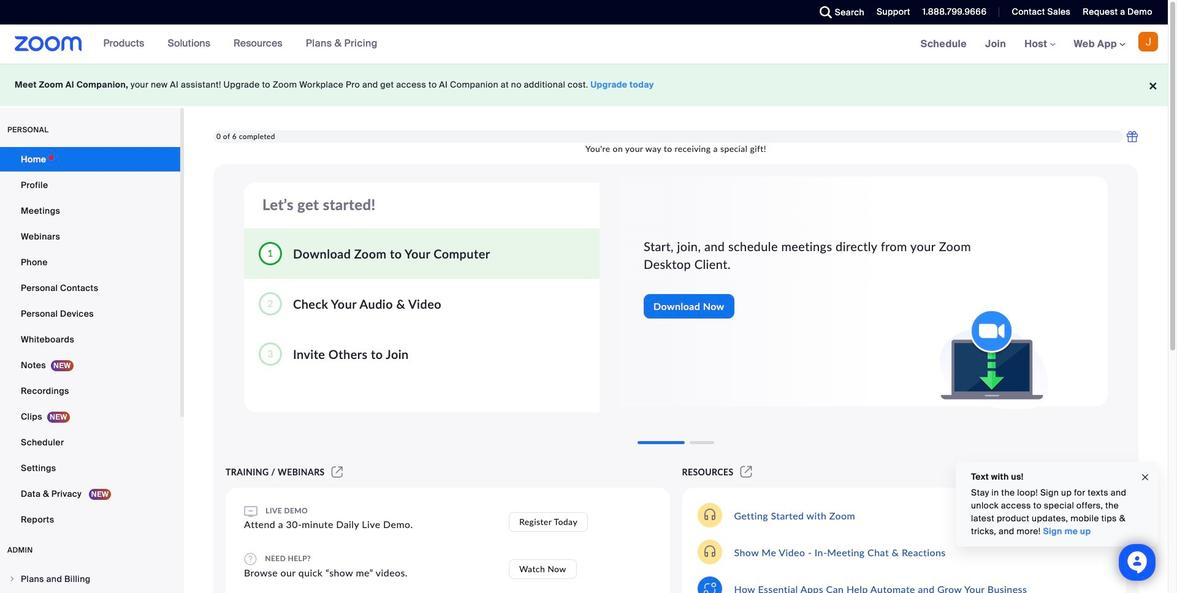 Task type: locate. For each thing, give the bounding box(es) containing it.
footer
[[0, 64, 1168, 106]]

menu item
[[0, 568, 180, 591]]

meetings navigation
[[912, 25, 1168, 64]]

zoom logo image
[[15, 36, 82, 52]]

close image
[[1141, 471, 1150, 485]]

window new image
[[330, 467, 345, 478]]

personal menu menu
[[0, 147, 180, 534]]

banner
[[0, 25, 1168, 64]]



Task type: describe. For each thing, give the bounding box(es) containing it.
profile picture image
[[1139, 32, 1158, 52]]

window new image
[[739, 467, 754, 478]]

product information navigation
[[94, 25, 387, 64]]

right image
[[9, 576, 16, 583]]



